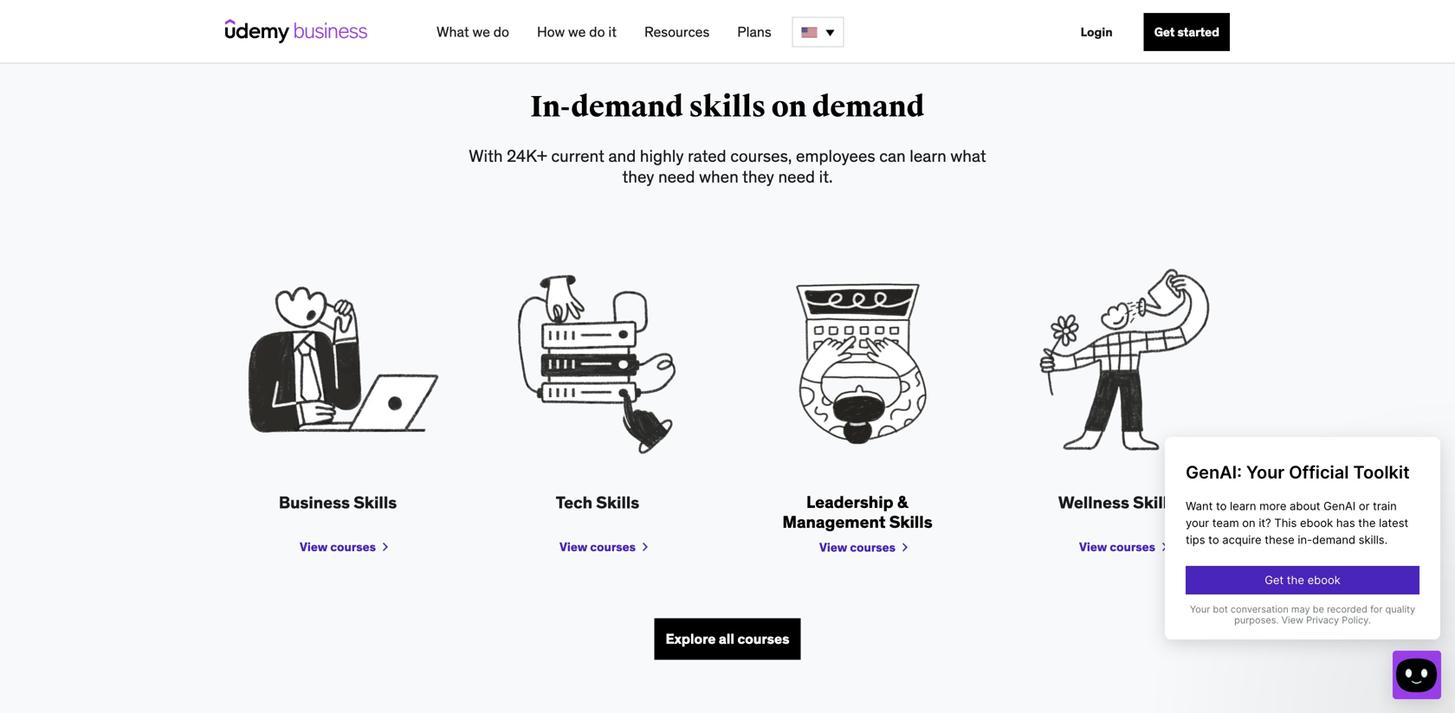 Task type: vqa. For each thing, say whether or not it's contained in the screenshot.
the "Mar."
no



Task type: describe. For each thing, give the bounding box(es) containing it.
view courses for tech
[[560, 540, 636, 555]]

skills for wellness skills
[[1133, 493, 1176, 513]]

business skills
[[279, 493, 397, 513]]

resources
[[644, 23, 710, 41]]

login button
[[1070, 13, 1123, 51]]

it.
[[819, 166, 833, 187]]

what
[[951, 145, 986, 166]]

view inside leadership & management skills view courses
[[819, 540, 847, 556]]

rated
[[688, 145, 726, 166]]

explore
[[666, 631, 716, 649]]

courses inside leadership & management skills view courses
[[850, 540, 896, 556]]

tech
[[556, 493, 593, 513]]

learn
[[910, 145, 947, 166]]

plans
[[737, 23, 772, 41]]

current
[[551, 145, 605, 166]]

login
[[1081, 24, 1113, 40]]

get started link
[[1144, 13, 1230, 51]]

all
[[719, 631, 734, 649]]

wellness
[[1058, 493, 1129, 513]]

view for wellness skills
[[1079, 540, 1107, 555]]

skills
[[689, 89, 766, 125]]

24k+
[[507, 145, 547, 166]]

leadership
[[806, 492, 894, 513]]

wellness skills
[[1058, 493, 1176, 513]]

how we do it
[[537, 23, 617, 41]]

in-demand skills on demand
[[530, 89, 925, 125]]

management
[[782, 512, 886, 533]]

do for how we do it
[[589, 23, 605, 41]]

we for how
[[568, 23, 586, 41]]

explore all courses button
[[654, 619, 801, 661]]

skills for business skills
[[354, 493, 397, 513]]

tech skills
[[556, 493, 639, 513]]

started
[[1178, 24, 1220, 40]]

view courses link for business
[[300, 539, 376, 556]]

resources button
[[638, 16, 717, 48]]

get
[[1154, 24, 1175, 40]]

explore all courses
[[666, 631, 790, 649]]

what we do button
[[430, 16, 516, 48]]

business
[[279, 493, 350, 513]]

courses,
[[730, 145, 792, 166]]

leadership & management skills view courses
[[782, 492, 933, 556]]

in-
[[530, 89, 571, 125]]

when
[[699, 166, 739, 187]]

2 they from the left
[[742, 166, 774, 187]]

2 demand from the left
[[812, 89, 925, 125]]

employees
[[796, 145, 875, 166]]

view courses for business
[[300, 540, 376, 555]]

courses for business
[[330, 540, 376, 555]]

menu navigation
[[423, 0, 1230, 64]]

4 view courses link from the left
[[819, 539, 896, 557]]



Task type: locate. For each thing, give the bounding box(es) containing it.
1 they from the left
[[622, 166, 654, 187]]

&
[[897, 492, 909, 513]]

courses for wellness
[[1110, 540, 1156, 555]]

we
[[472, 23, 490, 41], [568, 23, 586, 41]]

skills inside leadership & management skills view courses
[[889, 512, 933, 533]]

view courses link
[[300, 539, 376, 556], [560, 539, 636, 556], [1079, 539, 1156, 556], [819, 539, 896, 557]]

courses for tech
[[590, 540, 636, 555]]

1 need from the left
[[658, 166, 695, 187]]

1 do from the left
[[494, 23, 509, 41]]

1 horizontal spatial need
[[778, 166, 815, 187]]

highly
[[640, 145, 684, 166]]

0 horizontal spatial they
[[622, 166, 654, 187]]

demand
[[571, 89, 684, 125], [812, 89, 925, 125]]

courses down business skills
[[330, 540, 376, 555]]

4 view from the left
[[819, 540, 847, 556]]

we right what
[[472, 23, 490, 41]]

view courses down wellness skills
[[1079, 540, 1156, 555]]

courses right all
[[738, 631, 790, 649]]

view down wellness
[[1079, 540, 1107, 555]]

2 horizontal spatial view courses
[[1079, 540, 1156, 555]]

1 horizontal spatial view courses
[[560, 540, 636, 555]]

what we do
[[437, 23, 509, 41]]

1 view courses from the left
[[300, 540, 376, 555]]

skills
[[354, 493, 397, 513], [596, 493, 639, 513], [1133, 493, 1176, 513], [889, 512, 933, 533]]

with 24k+ current and highly rated courses, employees can learn what they need when they need it.
[[469, 145, 986, 187]]

do for what we do
[[494, 23, 509, 41]]

1 horizontal spatial demand
[[812, 89, 925, 125]]

we inside dropdown button
[[472, 23, 490, 41]]

skills for tech skills
[[596, 493, 639, 513]]

view courses down tech skills
[[560, 540, 636, 555]]

demand up can
[[812, 89, 925, 125]]

view for tech skills
[[560, 540, 588, 555]]

1 we from the left
[[472, 23, 490, 41]]

they right current
[[622, 166, 654, 187]]

1 view courses link from the left
[[300, 539, 376, 556]]

1 horizontal spatial we
[[568, 23, 586, 41]]

courses
[[330, 540, 376, 555], [590, 540, 636, 555], [1110, 540, 1156, 555], [850, 540, 896, 556], [738, 631, 790, 649]]

2 we from the left
[[568, 23, 586, 41]]

do inside dropdown button
[[494, 23, 509, 41]]

do inside popup button
[[589, 23, 605, 41]]

view courses down business skills
[[300, 540, 376, 555]]

3 view courses from the left
[[1079, 540, 1156, 555]]

get started
[[1154, 24, 1220, 40]]

2 do from the left
[[589, 23, 605, 41]]

0 horizontal spatial view courses
[[300, 540, 376, 555]]

with
[[469, 145, 503, 166]]

2 view courses link from the left
[[560, 539, 636, 556]]

skills right management
[[889, 512, 933, 533]]

2 view from the left
[[560, 540, 588, 555]]

do right what
[[494, 23, 509, 41]]

0 horizontal spatial need
[[658, 166, 695, 187]]

how we do it button
[[530, 16, 624, 48]]

view down management
[[819, 540, 847, 556]]

skills right business
[[354, 493, 397, 513]]

need left it.
[[778, 166, 815, 187]]

courses down management
[[850, 540, 896, 556]]

need left when
[[658, 166, 695, 187]]

we inside popup button
[[568, 23, 586, 41]]

need
[[658, 166, 695, 187], [778, 166, 815, 187]]

view courses
[[300, 540, 376, 555], [560, 540, 636, 555], [1079, 540, 1156, 555]]

1 horizontal spatial they
[[742, 166, 774, 187]]

3 view courses link from the left
[[1079, 539, 1156, 556]]

view courses link down business skills
[[300, 539, 376, 556]]

it
[[608, 23, 617, 41]]

do left the it
[[589, 23, 605, 41]]

courses down tech skills
[[590, 540, 636, 555]]

2 view courses from the left
[[560, 540, 636, 555]]

we right the "how"
[[568, 23, 586, 41]]

2 need from the left
[[778, 166, 815, 187]]

3 view from the left
[[1079, 540, 1107, 555]]

on
[[772, 89, 807, 125]]

view courses link down tech skills
[[560, 539, 636, 556]]

what
[[437, 23, 469, 41]]

0 horizontal spatial demand
[[571, 89, 684, 125]]

view courses link for tech
[[560, 539, 636, 556]]

1 demand from the left
[[571, 89, 684, 125]]

view courses link for wellness
[[1079, 539, 1156, 556]]

1 horizontal spatial do
[[589, 23, 605, 41]]

view courses for wellness
[[1079, 540, 1156, 555]]

they
[[622, 166, 654, 187], [742, 166, 774, 187]]

we for what
[[472, 23, 490, 41]]

explore all courses link
[[654, 619, 801, 661]]

do
[[494, 23, 509, 41], [589, 23, 605, 41]]

1 view from the left
[[300, 540, 328, 555]]

udemy business image
[[225, 19, 367, 43]]

0 horizontal spatial do
[[494, 23, 509, 41]]

plans button
[[730, 16, 778, 48]]

and
[[609, 145, 636, 166]]

how
[[537, 23, 565, 41]]

view down tech
[[560, 540, 588, 555]]

can
[[879, 145, 906, 166]]

demand up and
[[571, 89, 684, 125]]

skills right tech
[[596, 493, 639, 513]]

view courses link down wellness skills
[[1079, 539, 1156, 556]]

view courses link down management
[[819, 539, 896, 557]]

0 horizontal spatial we
[[472, 23, 490, 41]]

view
[[300, 540, 328, 555], [560, 540, 588, 555], [1079, 540, 1107, 555], [819, 540, 847, 556]]

skills right wellness
[[1133, 493, 1176, 513]]

they right when
[[742, 166, 774, 187]]

courses inside button
[[738, 631, 790, 649]]

view down business
[[300, 540, 328, 555]]

courses down wellness skills
[[1110, 540, 1156, 555]]

view for business skills
[[300, 540, 328, 555]]



